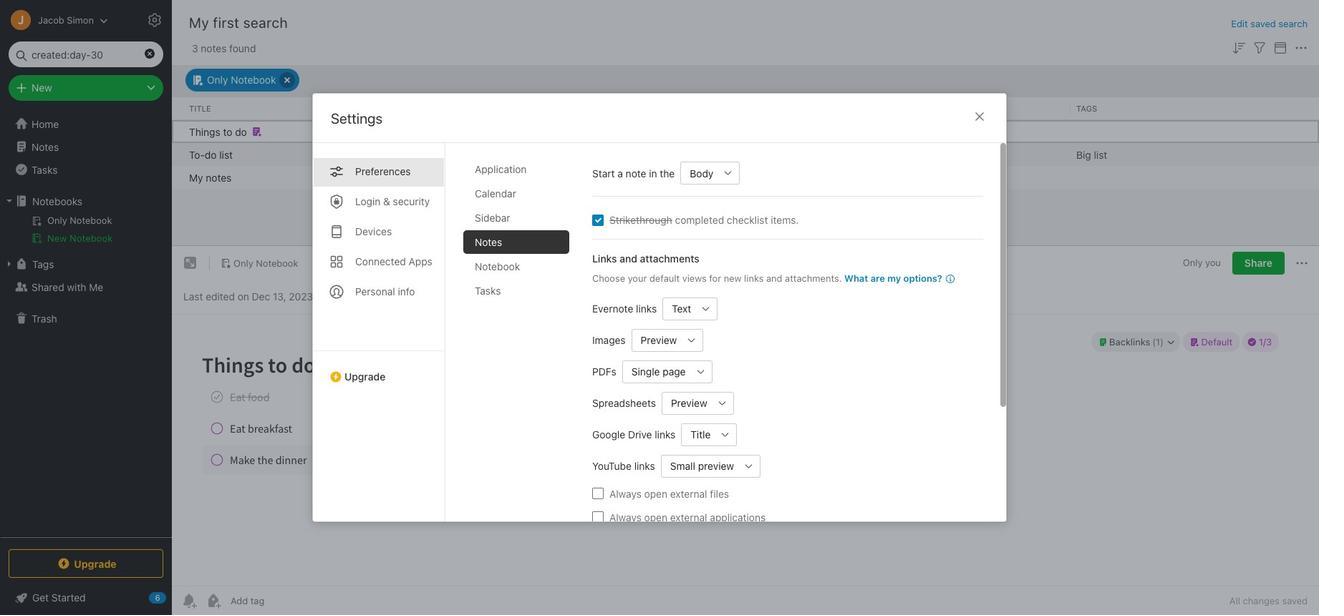 Task type: locate. For each thing, give the bounding box(es) containing it.
tasks
[[32, 164, 58, 176], [475, 285, 501, 297]]

1 horizontal spatial upgrade button
[[313, 351, 445, 389]]

settings inside tooltip
[[180, 14, 217, 25]]

tasks up notebooks
[[32, 164, 58, 176]]

my inside row group
[[189, 171, 203, 183]]

body
[[690, 167, 713, 179]]

preview up title button
[[671, 397, 707, 410]]

my down to- at the left top
[[189, 171, 203, 183]]

note
[[626, 167, 646, 179]]

list
[[219, 148, 233, 160], [1094, 148, 1107, 160]]

0 vertical spatial tags
[[1076, 103, 1097, 113]]

0 vertical spatial do
[[235, 125, 247, 137]]

1 vertical spatial always
[[609, 512, 642, 524]]

ago left a
[[588, 171, 606, 183]]

tree
[[0, 112, 172, 537]]

1 open from the top
[[644, 488, 667, 500]]

list down "to"
[[219, 148, 233, 160]]

saved right changes
[[1282, 596, 1308, 607]]

settings tooltip
[[159, 6, 229, 34]]

1 horizontal spatial upgrade
[[344, 371, 385, 383]]

1 horizontal spatial and
[[766, 273, 782, 284]]

tags inside button
[[32, 258, 54, 270]]

things
[[189, 125, 220, 137]]

single page button
[[622, 361, 689, 383]]

new inside popup button
[[32, 82, 52, 94]]

last edited on dec 13, 2023
[[183, 290, 313, 303]]

info
[[398, 286, 415, 298]]

settings up 3
[[180, 14, 217, 25]]

1 horizontal spatial saved
[[1282, 596, 1308, 607]]

open up always open external applications
[[644, 488, 667, 500]]

0 vertical spatial notes
[[201, 42, 227, 54]]

tab list
[[313, 143, 445, 522], [463, 158, 581, 522]]

0 horizontal spatial tab list
[[313, 143, 445, 522]]

min for 31
[[708, 148, 725, 160]]

1 vertical spatial notes
[[475, 236, 502, 248]]

upgrade
[[344, 371, 385, 383], [74, 558, 117, 570]]

links
[[744, 273, 764, 284], [636, 303, 657, 315], [655, 429, 676, 441], [634, 460, 655, 473]]

notes down 'home'
[[32, 141, 59, 153]]

tasks inside tab
[[475, 285, 501, 297]]

external up always open external applications
[[670, 488, 707, 500]]

1 vertical spatial open
[[644, 512, 667, 524]]

1 vertical spatial upgrade
[[74, 558, 117, 570]]

new up 'home'
[[32, 82, 52, 94]]

title inside row group
[[189, 103, 211, 113]]

open down "always open external files"
[[644, 512, 667, 524]]

0 vertical spatial new
[[32, 82, 52, 94]]

evernote
[[592, 303, 633, 315]]

0 horizontal spatial upgrade button
[[9, 550, 163, 579]]

notebook up 13,
[[256, 258, 298, 269]]

1 vertical spatial saved
[[1282, 596, 1308, 607]]

ago down things to do button at the top
[[727, 148, 745, 160]]

note window element
[[172, 246, 1319, 616]]

1 horizontal spatial do
[[235, 125, 247, 137]]

1 horizontal spatial settings
[[331, 110, 383, 127]]

saved right the edit on the right top of page
[[1250, 18, 1276, 29]]

1 vertical spatial my
[[189, 171, 203, 183]]

preview inside preview 'field'
[[671, 397, 707, 410]]

0 horizontal spatial only
[[207, 74, 228, 86]]

my for my notes
[[189, 171, 203, 183]]

in
[[649, 167, 657, 179]]

the
[[660, 167, 675, 179]]

tags up big
[[1076, 103, 1097, 113]]

attachments
[[640, 253, 699, 265]]

0 vertical spatial preview button
[[631, 329, 681, 352]]

default
[[649, 273, 680, 284]]

0 horizontal spatial search
[[243, 14, 288, 31]]

0 horizontal spatial title
[[189, 103, 211, 113]]

33 min ago
[[695, 171, 746, 183]]

0 horizontal spatial saved
[[1250, 18, 1276, 29]]

notebook inside notebook tab
[[475, 261, 520, 273]]

2 list from the left
[[1094, 148, 1107, 160]]

1 vertical spatial preview button
[[662, 392, 711, 415]]

0 vertical spatial preview
[[641, 334, 677, 347]]

new for new notebook
[[47, 233, 67, 244]]

upgrade button
[[313, 351, 445, 389], [9, 550, 163, 579]]

always
[[609, 488, 642, 500], [609, 512, 642, 524]]

notes
[[32, 141, 59, 153], [475, 236, 502, 248]]

1 horizontal spatial list
[[1094, 148, 1107, 160]]

apps
[[409, 256, 432, 268]]

min right 33
[[710, 171, 726, 183]]

1 vertical spatial and
[[766, 273, 782, 284]]

1 vertical spatial title
[[691, 429, 711, 441]]

ago down 31 min ago
[[729, 171, 746, 183]]

1 vertical spatial only notebook
[[233, 258, 298, 269]]

only notebook button
[[185, 68, 300, 91], [216, 253, 303, 274]]

only notebook button up dec
[[216, 253, 303, 274]]

3
[[192, 42, 198, 54]]

0 vertical spatial and
[[620, 253, 637, 265]]

2 horizontal spatial only
[[1183, 257, 1203, 269]]

1 horizontal spatial title
[[691, 429, 711, 441]]

2 row group from the top
[[172, 120, 1319, 189]]

2 always from the top
[[609, 512, 642, 524]]

my notes
[[189, 171, 232, 183]]

new
[[724, 273, 742, 284]]

0 horizontal spatial notes
[[32, 141, 59, 153]]

my for my first search
[[189, 14, 209, 31]]

tasks inside button
[[32, 164, 58, 176]]

preview button
[[631, 329, 681, 352], [662, 392, 711, 415]]

notes for my
[[206, 171, 232, 183]]

views
[[682, 273, 707, 284]]

expand note image
[[182, 255, 199, 272]]

0 horizontal spatial tasks
[[32, 164, 58, 176]]

1 row group from the top
[[172, 97, 1319, 120]]

trash
[[32, 313, 57, 325]]

close image
[[971, 108, 988, 125]]

external
[[670, 488, 707, 500], [670, 512, 707, 524]]

notebook down found
[[231, 74, 276, 86]]

upgrade for "upgrade" popup button to the top
[[344, 371, 385, 383]]

share button
[[1232, 252, 1285, 275]]

1 vertical spatial tasks
[[475, 285, 501, 297]]

preview
[[641, 334, 677, 347], [671, 397, 707, 410]]

upgrade inside tab list
[[344, 371, 385, 383]]

to
[[223, 125, 232, 137]]

0 vertical spatial settings
[[180, 14, 217, 25]]

only down 3 notes found
[[207, 74, 228, 86]]

tab list containing application
[[463, 158, 581, 522]]

small preview button
[[661, 455, 738, 478]]

and left attachments.
[[766, 273, 782, 284]]

1 horizontal spatial tab list
[[463, 158, 581, 522]]

notebook down notes tab
[[475, 261, 520, 273]]

1 vertical spatial external
[[670, 512, 707, 524]]

1 vertical spatial upgrade button
[[9, 550, 163, 579]]

always for always open external applications
[[609, 512, 642, 524]]

settings
[[180, 14, 217, 25], [331, 110, 383, 127]]

saved inside 'button'
[[1250, 18, 1276, 29]]

Search text field
[[19, 42, 153, 67]]

notes inside tab
[[475, 236, 502, 248]]

to-do list
[[189, 148, 233, 160]]

last
[[183, 290, 203, 303]]

0 vertical spatial external
[[670, 488, 707, 500]]

min for 6
[[569, 171, 586, 183]]

only notebook button down found
[[185, 68, 300, 91]]

0 vertical spatial notes
[[32, 141, 59, 153]]

title up small preview button
[[691, 429, 711, 441]]

0 vertical spatial open
[[644, 488, 667, 500]]

only notebook inside note window element
[[233, 258, 298, 269]]

my first search
[[189, 14, 288, 31]]

drive
[[628, 429, 652, 441]]

1 horizontal spatial notes
[[475, 236, 502, 248]]

column header inside row group
[[829, 103, 1065, 114]]

evernote links
[[592, 303, 657, 315]]

always right always open external files checkbox
[[609, 488, 642, 500]]

and
[[620, 253, 637, 265], [766, 273, 782, 284]]

None search field
[[19, 42, 153, 67]]

preview button up single page button
[[631, 329, 681, 352]]

1 vertical spatial new
[[47, 233, 67, 244]]

Select1640 checkbox
[[592, 214, 604, 226]]

title up things
[[189, 103, 211, 113]]

my up 3
[[189, 14, 209, 31]]

0 vertical spatial upgrade button
[[313, 351, 445, 389]]

my
[[189, 14, 209, 31], [189, 171, 203, 183]]

notes right 3
[[201, 42, 227, 54]]

youtube links
[[592, 460, 655, 473]]

1 vertical spatial only notebook button
[[216, 253, 303, 274]]

new down notebooks
[[47, 233, 67, 244]]

2 external from the top
[[670, 512, 707, 524]]

do
[[235, 125, 247, 137], [205, 148, 217, 160]]

33
[[695, 171, 707, 183]]

min right 6
[[569, 171, 586, 183]]

search right the edit on the right top of page
[[1278, 18, 1308, 29]]

0 vertical spatial always
[[609, 488, 642, 500]]

1 horizontal spatial tags
[[1076, 103, 1097, 113]]

preview up the single page
[[641, 334, 677, 347]]

1 vertical spatial preview
[[671, 397, 707, 410]]

2 open from the top
[[644, 512, 667, 524]]

do right "to"
[[235, 125, 247, 137]]

1 external from the top
[[670, 488, 707, 500]]

body button
[[680, 162, 717, 185]]

list right big
[[1094, 148, 1107, 160]]

ago for 33 min ago
[[729, 171, 746, 183]]

external down "always open external files"
[[670, 512, 707, 524]]

1 my from the top
[[189, 14, 209, 31]]

tasks down notebook tab
[[475, 285, 501, 297]]

open
[[644, 488, 667, 500], [644, 512, 667, 524]]

saved inside note window element
[[1282, 596, 1308, 607]]

0 horizontal spatial do
[[205, 148, 217, 160]]

me
[[89, 281, 103, 293]]

0 horizontal spatial settings
[[180, 14, 217, 25]]

notebook up tags button
[[70, 233, 113, 244]]

0 vertical spatial my
[[189, 14, 209, 31]]

search up found
[[243, 14, 288, 31]]

0 horizontal spatial upgrade
[[74, 558, 117, 570]]

0 horizontal spatial list
[[219, 148, 233, 160]]

0 horizontal spatial and
[[620, 253, 637, 265]]

0 vertical spatial saved
[[1250, 18, 1276, 29]]

and up 'your'
[[620, 253, 637, 265]]

notebook inside note window element
[[256, 258, 298, 269]]

1 vertical spatial tags
[[32, 258, 54, 270]]

links down drive at the bottom left of page
[[634, 460, 655, 473]]

1 vertical spatial do
[[205, 148, 217, 160]]

only up on
[[233, 258, 253, 269]]

column header
[[829, 103, 1065, 114]]

ago for 31 min ago
[[727, 148, 745, 160]]

Choose default view option for PDFs field
[[622, 361, 712, 383]]

2 my from the top
[[189, 171, 203, 183]]

0 vertical spatial tasks
[[32, 164, 58, 176]]

ago for 6 min ago
[[588, 171, 606, 183]]

0 vertical spatial upgrade
[[344, 371, 385, 383]]

all changes saved
[[1229, 596, 1308, 607]]

tasks tab
[[463, 279, 569, 303]]

preview inside preview field
[[641, 334, 677, 347]]

1 always from the top
[[609, 488, 642, 500]]

min
[[708, 148, 725, 160], [569, 171, 586, 183], [710, 171, 726, 183]]

trash link
[[0, 307, 171, 330]]

only notebook down found
[[207, 74, 276, 86]]

links right drive at the bottom left of page
[[655, 429, 676, 441]]

search inside 'button'
[[1278, 18, 1308, 29]]

connected
[[355, 256, 406, 268]]

login & security
[[355, 195, 430, 208]]

min right 31
[[708, 148, 725, 160]]

1 horizontal spatial search
[[1278, 18, 1308, 29]]

preview button for spreadsheets
[[662, 392, 711, 415]]

do up my notes
[[205, 148, 217, 160]]

notes down sidebar
[[475, 236, 502, 248]]

notes down to-do list
[[206, 171, 232, 183]]

always right always open external applications checkbox
[[609, 512, 642, 524]]

preview button up title button
[[662, 392, 711, 415]]

1 vertical spatial notes
[[206, 171, 232, 183]]

&
[[383, 195, 390, 208]]

new
[[32, 82, 52, 94], [47, 233, 67, 244]]

only left you at top right
[[1183, 257, 1203, 269]]

tab list containing preferences
[[313, 143, 445, 522]]

saved
[[1250, 18, 1276, 29], [1282, 596, 1308, 607]]

row group
[[172, 97, 1319, 120], [172, 120, 1319, 189]]

only notebook up dec
[[233, 258, 298, 269]]

strikethrough
[[609, 214, 672, 226]]

things to do button
[[172, 120, 1319, 143]]

0 horizontal spatial tags
[[32, 258, 54, 270]]

application tab
[[463, 158, 569, 181]]

new notebook button
[[0, 230, 171, 247]]

notebooks
[[32, 195, 82, 207]]

0 vertical spatial title
[[189, 103, 211, 113]]

tags up shared
[[32, 258, 54, 270]]

1 horizontal spatial tasks
[[475, 285, 501, 297]]

new inside button
[[47, 233, 67, 244]]

title
[[189, 103, 211, 113], [691, 429, 711, 441]]

edit saved search
[[1231, 18, 1308, 29]]

1 horizontal spatial only
[[233, 258, 253, 269]]

search
[[243, 14, 288, 31], [1278, 18, 1308, 29]]

settings up preferences
[[331, 110, 383, 127]]



Task type: describe. For each thing, give the bounding box(es) containing it.
completed
[[675, 214, 724, 226]]

connected apps
[[355, 256, 432, 268]]

3 notes found
[[192, 42, 256, 54]]

Start a new note in the body or title. field
[[680, 162, 740, 185]]

Always open external applications checkbox
[[592, 512, 604, 523]]

dec
[[252, 290, 270, 303]]

always open external files
[[609, 488, 729, 500]]

0 vertical spatial only notebook button
[[185, 68, 300, 91]]

a
[[617, 167, 623, 179]]

google drive links
[[592, 429, 676, 441]]

title button
[[681, 424, 714, 446]]

calendar tab
[[463, 182, 569, 206]]

expand notebooks image
[[4, 195, 15, 207]]

found
[[229, 42, 256, 54]]

notes tab
[[463, 231, 569, 254]]

new notebook
[[47, 233, 113, 244]]

pdfs
[[592, 366, 616, 378]]

sidebar tab
[[463, 206, 569, 230]]

search for my first search
[[243, 14, 288, 31]]

tab list for application
[[313, 143, 445, 522]]

preview button for images
[[631, 329, 681, 352]]

big list
[[1076, 148, 1107, 160]]

page
[[663, 366, 686, 378]]

notes link
[[0, 135, 171, 158]]

Always open external files checkbox
[[592, 488, 604, 500]]

Choose default view option for Images field
[[631, 329, 703, 352]]

all
[[1229, 596, 1240, 607]]

external for files
[[670, 488, 707, 500]]

big
[[1076, 148, 1091, 160]]

applications
[[710, 512, 766, 524]]

Choose default view option for Evernote links field
[[663, 298, 718, 320]]

small
[[670, 460, 695, 473]]

start
[[592, 167, 615, 179]]

add a reminder image
[[180, 593, 198, 610]]

personal info
[[355, 286, 415, 298]]

personal
[[355, 286, 395, 298]]

always open external applications
[[609, 512, 766, 524]]

small preview
[[670, 460, 734, 473]]

2023
[[289, 290, 313, 303]]

edit
[[1231, 18, 1248, 29]]

things to do
[[189, 125, 247, 137]]

links
[[592, 253, 617, 265]]

title inside button
[[691, 429, 711, 441]]

strikethrough completed checklist items.
[[609, 214, 799, 226]]

single page
[[631, 366, 686, 378]]

links right new
[[744, 273, 764, 284]]

edit saved search button
[[1231, 17, 1308, 31]]

open for always open external files
[[644, 488, 667, 500]]

home
[[32, 118, 59, 130]]

open for always open external applications
[[644, 512, 667, 524]]

notes inside "link"
[[32, 141, 59, 153]]

are
[[871, 273, 885, 284]]

tab list for start a note in the
[[463, 158, 581, 522]]

my
[[887, 273, 901, 284]]

shared with me
[[32, 281, 103, 293]]

youtube
[[592, 460, 632, 473]]

row group containing things to do
[[172, 120, 1319, 189]]

do inside button
[[235, 125, 247, 137]]

your
[[628, 273, 647, 284]]

search for edit saved search
[[1278, 18, 1308, 29]]

with
[[67, 281, 86, 293]]

share
[[1245, 257, 1272, 269]]

preview
[[698, 460, 734, 473]]

images
[[592, 334, 626, 347]]

add tag image
[[205, 593, 222, 610]]

text button
[[663, 298, 695, 320]]

notes for 3
[[201, 42, 227, 54]]

calendar
[[475, 188, 516, 200]]

options?
[[903, 273, 942, 284]]

notebooks link
[[0, 190, 171, 213]]

Choose default view option for YouTube links field
[[661, 455, 761, 478]]

preferences
[[355, 165, 411, 178]]

new for new
[[32, 82, 52, 94]]

notebook tab
[[463, 255, 569, 279]]

single
[[631, 366, 660, 378]]

upgrade for "upgrade" popup button to the left
[[74, 558, 117, 570]]

spreadsheets
[[592, 397, 656, 410]]

what are my options?
[[844, 273, 942, 284]]

always for always open external files
[[609, 488, 642, 500]]

on
[[238, 290, 249, 303]]

tree containing home
[[0, 112, 172, 537]]

links and attachments
[[592, 253, 699, 265]]

changes
[[1243, 596, 1280, 607]]

Choose default view option for Google Drive links field
[[681, 424, 737, 446]]

13,
[[273, 290, 286, 303]]

for
[[709, 273, 721, 284]]

settings image
[[146, 11, 163, 29]]

links down 'your'
[[636, 303, 657, 315]]

home link
[[0, 112, 172, 135]]

external for applications
[[670, 512, 707, 524]]

new button
[[9, 75, 163, 101]]

shared with me link
[[0, 276, 171, 299]]

tags inside row group
[[1076, 103, 1097, 113]]

google
[[592, 429, 625, 441]]

login
[[355, 195, 380, 208]]

row group containing title
[[172, 97, 1319, 120]]

checklist
[[727, 214, 768, 226]]

1 vertical spatial settings
[[331, 110, 383, 127]]

choose your default views for new links and attachments.
[[592, 273, 842, 284]]

you
[[1205, 257, 1221, 269]]

tasks button
[[0, 158, 171, 181]]

31 min ago
[[695, 148, 745, 160]]

what
[[844, 273, 868, 284]]

preview for images
[[641, 334, 677, 347]]

1 list from the left
[[219, 148, 233, 160]]

first
[[213, 14, 239, 31]]

text
[[672, 303, 691, 315]]

31
[[695, 148, 705, 160]]

security
[[393, 195, 430, 208]]

new notebook group
[[0, 213, 171, 253]]

Note Editor text field
[[172, 315, 1319, 586]]

expand tags image
[[4, 259, 15, 270]]

attachments.
[[785, 273, 842, 284]]

to-
[[189, 148, 205, 160]]

notebook inside new notebook button
[[70, 233, 113, 244]]

0 vertical spatial only notebook
[[207, 74, 276, 86]]

6 min ago
[[560, 171, 606, 183]]

start a note in the
[[592, 167, 675, 179]]

edited
[[206, 290, 235, 303]]

6
[[560, 171, 566, 183]]

choose
[[592, 273, 625, 284]]

preview for spreadsheets
[[671, 397, 707, 410]]

min for 33
[[710, 171, 726, 183]]

Choose default view option for Spreadsheets field
[[662, 392, 734, 415]]



Task type: vqa. For each thing, say whether or not it's contained in the screenshot.
What
yes



